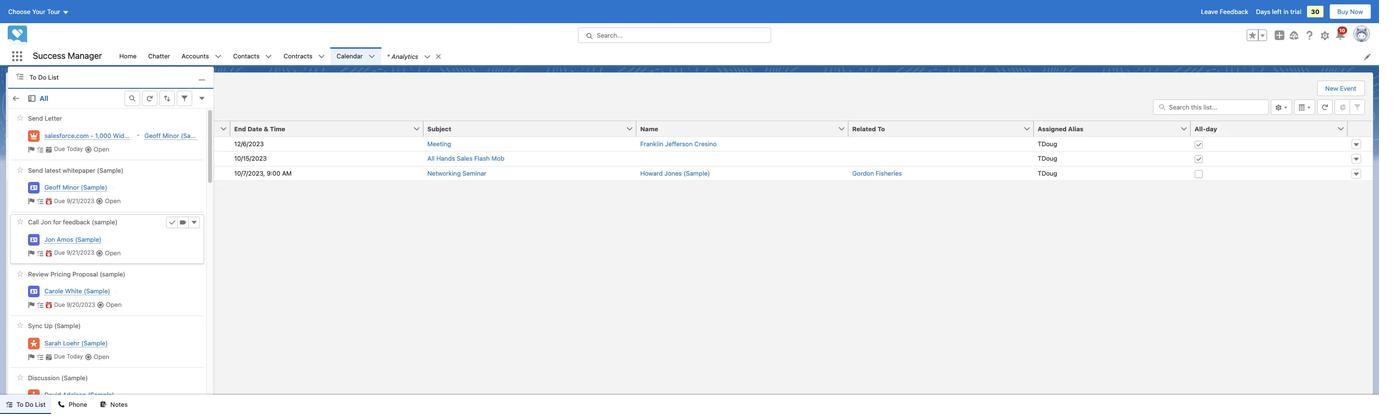 Task type: vqa. For each thing, say whether or not it's contained in the screenshot.
Sync Up (Sample)
yes



Task type: describe. For each thing, give the bounding box(es) containing it.
discussion (sample)
[[28, 374, 88, 382]]

gordon fisheries
[[852, 169, 902, 177]]

2 10/15/2023 from the left
[[234, 155, 267, 162]]

end date & time
[[234, 125, 285, 133]]

list inside to do list "link"
[[48, 73, 59, 81]]

10/7/2023, for 10/7/2023, 8:00 am
[[39, 169, 70, 177]]

1 horizontal spatial -
[[137, 131, 140, 138]]

name element
[[637, 121, 854, 137]]

loehr
[[63, 339, 80, 347]]

text default image inside accounts list item
[[215, 53, 222, 60]]

8:00
[[72, 169, 85, 177]]

do inside to do list "link"
[[38, 73, 46, 81]]

feedback
[[1220, 8, 1249, 15]]

subject button
[[424, 121, 626, 136]]

text default image inside the all button
[[28, 94, 36, 102]]

geoff minor (sample) link inside send letter element
[[144, 131, 207, 141]]

salesforce.com - 1,000 widgets (sample)
[[44, 132, 165, 139]]

review pricing proposal (sample)
[[28, 270, 125, 278]]

date for end
[[248, 125, 262, 133]]

networking
[[427, 169, 461, 177]]

chatter link
[[142, 47, 176, 65]]

text default image inside to do list "link"
[[16, 72, 24, 80]]

notes
[[110, 401, 128, 409]]

recently
[[35, 87, 72, 97]]

open for (sample)
[[106, 301, 122, 309]]

to do list dialog
[[8, 67, 214, 414]]

buy
[[1338, 8, 1349, 15]]

assigned alias button
[[1034, 121, 1180, 136]]

franklin jefferson cresino link
[[640, 139, 717, 149]]

9:00
[[267, 169, 280, 177]]

new event
[[1326, 85, 1357, 92]]

sarah
[[44, 339, 61, 347]]

9/21/2023 for minor
[[67, 197, 94, 205]]

assigned alias element
[[1034, 121, 1197, 137]]

latest
[[45, 167, 61, 174]]

geoff minor (sample) inside "send latest whitepaper (sample)" element
[[44, 184, 107, 191]]

to inside button
[[878, 125, 885, 133]]

contracts
[[284, 52, 312, 60]]

leave feedback link
[[1201, 8, 1249, 15]]

all-day element
[[1191, 121, 1354, 137]]

up
[[44, 322, 53, 330]]

end date & time element
[[230, 121, 429, 137]]

calendar link
[[331, 47, 369, 65]]

false image
[[1195, 170, 1203, 178]]

to inside "button"
[[16, 401, 23, 409]]

review
[[28, 270, 49, 278]]

related to
[[852, 125, 885, 133]]

today for sync up (sample)
[[67, 353, 83, 360]]

text error image for geoff minor (sample)
[[45, 198, 52, 205]]

•
[[36, 107, 39, 114]]

subject
[[427, 125, 451, 133]]

10
[[1340, 28, 1346, 33]]

time for start date & time
[[79, 125, 94, 133]]

send letter element
[[10, 110, 207, 160]]

fisheries
[[876, 169, 902, 177]]

today for send letter
[[67, 146, 83, 153]]

item number element
[[6, 121, 35, 137]]

whitepaper
[[63, 167, 95, 174]]

due inside send letter element
[[54, 146, 65, 153]]

due for (sample)
[[54, 353, 65, 360]]

due for proposal
[[54, 301, 65, 309]]

sales
[[457, 155, 473, 162]]

send latest whitepaper (sample)
[[28, 167, 123, 174]]

contacts
[[233, 52, 260, 60]]

jon amos (sample)
[[44, 236, 102, 243]]

left
[[1272, 8, 1282, 15]]

(sample) down proposal
[[84, 287, 110, 295]]

10 button
[[1335, 27, 1348, 41]]

hands
[[436, 155, 455, 162]]

30
[[1311, 8, 1320, 15]]

new event button
[[1318, 81, 1364, 96]]

*
[[387, 52, 390, 60]]

1 10/15/2023 from the left
[[39, 155, 72, 162]]

widgets
[[113, 132, 137, 139]]

due for for
[[54, 249, 65, 257]]

assigned alias
[[1038, 125, 1084, 133]]

send letter link
[[28, 115, 62, 123]]

a
[[65, 107, 68, 114]]

open for feedback
[[105, 249, 121, 257]]

1 tdoug from the top
[[1038, 140, 1058, 148]]

cresino
[[695, 140, 717, 148]]

list containing home
[[114, 47, 1379, 65]]

send letter
[[28, 115, 62, 122]]

recently viewed status
[[14, 107, 40, 114]]

mob
[[492, 155, 505, 162]]

meeting link
[[427, 139, 451, 149]]

your
[[32, 8, 45, 15]]

carole white (sample)
[[44, 287, 110, 295]]

choose your tour
[[8, 8, 60, 15]]

contracts list item
[[278, 47, 331, 65]]

10/7/2023, for 10/7/2023, 9:00 am
[[234, 169, 265, 177]]

events
[[35, 80, 55, 87]]

gordon fisheries link
[[852, 169, 902, 178]]

recently viewed|events|list view element
[[6, 72, 1374, 395]]

letter
[[45, 115, 62, 122]]

notes button
[[94, 395, 134, 414]]

3
[[14, 107, 18, 114]]

jefferson
[[665, 140, 693, 148]]

sync up (sample)
[[28, 322, 81, 330]]

to do list for text default image inside to do list "link"
[[29, 73, 59, 81]]

networking seminar
[[427, 169, 487, 177]]

search...
[[597, 31, 623, 39]]

sync up (sample) element
[[10, 318, 204, 368]]

new
[[1326, 85, 1339, 92]]

9/20/2023
[[67, 301, 95, 309]]

(sample) right widgets on the left top
[[139, 132, 165, 139]]

discussion
[[28, 374, 60, 382]]

review pricing proposal (sample) element
[[10, 266, 204, 316]]

(sample) up "adelson"
[[61, 374, 88, 382]]

search... button
[[578, 28, 771, 43]]

text default image inside calendar list item
[[369, 53, 375, 60]]

sarah loehr (sample)
[[44, 339, 108, 347]]

proposal
[[72, 270, 98, 278]]

howard
[[640, 169, 663, 177]]

call
[[28, 219, 39, 226]]

due for whitepaper
[[54, 197, 65, 205]]

name
[[640, 125, 658, 133]]

manager
[[68, 51, 102, 61]]

2 cell from the left
[[849, 151, 1034, 166]]

geoff for geoff minor (sample) "link" inside "send latest whitepaper (sample)" element
[[44, 184, 61, 191]]

text error image
[[45, 302, 52, 309]]

- inside salesforce.com - 1,000 widgets (sample) link
[[91, 132, 93, 139]]

phone
[[69, 401, 87, 409]]

all-day button
[[1191, 121, 1337, 136]]

(sample) up loehr
[[54, 322, 81, 330]]

days
[[1256, 8, 1271, 15]]

recently viewed grid
[[6, 121, 1373, 181]]

calendar list item
[[331, 47, 381, 65]]

Search Recently Viewed list view. search field
[[1153, 99, 1269, 115]]

text default image inside contacts list item
[[265, 53, 272, 60]]



Task type: locate. For each thing, give the bounding box(es) containing it.
all for all
[[40, 94, 48, 102]]

(sample) down 8:00
[[81, 184, 107, 191]]

0 horizontal spatial 10/7/2023,
[[39, 169, 70, 177]]

minor inside "send latest whitepaper (sample)" element
[[63, 184, 79, 191]]

* analytics
[[387, 52, 418, 60]]

text error image
[[45, 198, 52, 205], [45, 250, 52, 257]]

open inside send letter element
[[94, 145, 109, 153]]

0 vertical spatial (sample)
[[92, 219, 118, 226]]

0 horizontal spatial date
[[56, 125, 71, 133]]

due today inside sync up (sample) element
[[54, 353, 83, 360]]

10/7/2023, 8:00 am
[[39, 169, 97, 177]]

open up the review pricing proposal (sample) element
[[105, 249, 121, 257]]

1 horizontal spatial am
[[282, 169, 292, 177]]

1 vertical spatial (sample)
[[100, 270, 125, 278]]

0 vertical spatial tdoug
[[1038, 140, 1058, 148]]

12/6/2023 down salesforce.com
[[39, 140, 69, 148]]

gordon
[[852, 169, 874, 177]]

0 vertical spatial jon
[[41, 219, 51, 226]]

1 10/7/2023, from the left
[[39, 169, 70, 177]]

list item containing *
[[381, 47, 446, 65]]

2 horizontal spatial to
[[878, 125, 885, 133]]

due up for
[[54, 197, 65, 205]]

am right 8:00
[[87, 169, 97, 177]]

due 9/21/2023 up call jon for feedback (sample)
[[54, 197, 94, 205]]

1 due from the top
[[54, 146, 65, 153]]

0 horizontal spatial -
[[91, 132, 93, 139]]

action image
[[1348, 121, 1373, 136]]

4 due from the top
[[54, 301, 65, 309]]

list down david
[[35, 401, 46, 409]]

send
[[28, 115, 43, 122], [28, 167, 43, 174]]

2 true image from the top
[[1195, 155, 1203, 163]]

send latest whitepaper (sample) link
[[28, 167, 123, 174]]

now
[[1350, 8, 1364, 15]]

0 vertical spatial list
[[48, 73, 59, 81]]

time for end date & time
[[270, 125, 285, 133]]

date right end
[[248, 125, 262, 133]]

2 time from the left
[[270, 125, 285, 133]]

0 horizontal spatial 10/15/2023
[[39, 155, 72, 162]]

1 horizontal spatial date
[[248, 125, 262, 133]]

0 vertical spatial due today
[[54, 146, 83, 153]]

open inside call jon for feedback (sample) element
[[105, 249, 121, 257]]

1 vertical spatial today
[[67, 353, 83, 360]]

1 horizontal spatial do
[[38, 73, 46, 81]]

2 & from the left
[[264, 125, 268, 133]]

1 horizontal spatial minor
[[163, 132, 179, 139]]

today inside sync up (sample) element
[[67, 353, 83, 360]]

list inside to do list "button"
[[35, 401, 46, 409]]

recently viewed
[[35, 87, 104, 97]]

9/21/2023 inside "send latest whitepaper (sample)" element
[[67, 197, 94, 205]]

minor for geoff minor (sample) "link" inside the send letter element
[[163, 132, 179, 139]]

open right 9/20/2023
[[106, 301, 122, 309]]

0 horizontal spatial geoff minor (sample) link
[[44, 183, 107, 193]]

text error image inside "send latest whitepaper (sample)" element
[[45, 198, 52, 205]]

minor for geoff minor (sample) "link" inside "send latest whitepaper (sample)" element
[[63, 184, 79, 191]]

9/21/2023 down jon amos (sample) link on the left bottom of page
[[67, 249, 94, 257]]

1 date from the left
[[56, 125, 71, 133]]

1 & from the left
[[73, 125, 77, 133]]

due today
[[54, 146, 83, 153], [54, 353, 83, 360]]

9/21/2023 up feedback
[[67, 197, 94, 205]]

2 text error image from the top
[[45, 250, 52, 257]]

(sample) right whitepaper
[[97, 167, 123, 174]]

all left the hands
[[427, 155, 435, 162]]

send for send letter
[[28, 115, 43, 122]]

geoff for geoff minor (sample) "link" inside the send letter element
[[144, 132, 161, 139]]

open down sarah loehr (sample) "link"
[[94, 353, 109, 361]]

to
[[29, 73, 36, 81], [878, 125, 885, 133], [16, 401, 23, 409]]

1 horizontal spatial 12/6/2023
[[234, 140, 264, 148]]

minor right widgets on the left top
[[163, 132, 179, 139]]

1 vertical spatial geoff minor (sample)
[[44, 184, 107, 191]]

1 horizontal spatial geoff minor (sample) link
[[144, 131, 207, 141]]

0 horizontal spatial all
[[40, 94, 48, 102]]

all inside the all button
[[40, 94, 48, 102]]

minor inside send letter element
[[163, 132, 179, 139]]

3 items • updated a few seconds ago
[[14, 107, 116, 114]]

all-day
[[1195, 125, 1217, 133]]

adelson
[[63, 391, 86, 399]]

1 vertical spatial 9/21/2023
[[67, 249, 94, 257]]

1 horizontal spatial list
[[48, 73, 59, 81]]

due 9/21/2023 inside "send latest whitepaper (sample)" element
[[54, 197, 94, 205]]

open for (sample)
[[105, 197, 121, 205]]

1 vertical spatial tdoug
[[1038, 155, 1058, 162]]

salesforce.com
[[44, 132, 89, 139]]

1 time from the left
[[79, 125, 94, 133]]

end
[[234, 125, 246, 133]]

due today down loehr
[[54, 353, 83, 360]]

0 vertical spatial today
[[67, 146, 83, 153]]

start date & time
[[39, 125, 94, 133]]

open inside "send latest whitepaper (sample)" element
[[105, 197, 121, 205]]

discussion (sample) element
[[10, 370, 204, 414]]

review pricing proposal (sample) link
[[28, 270, 125, 278]]

1 due today from the top
[[54, 146, 83, 153]]

& for start date & time
[[73, 125, 77, 133]]

today down sarah loehr (sample) "link"
[[67, 353, 83, 360]]

text error image for jon amos (sample)
[[45, 250, 52, 257]]

10/15/2023
[[39, 155, 72, 162], [234, 155, 267, 162]]

12/6/2023 down end
[[234, 140, 264, 148]]

text error image inside call jon for feedback (sample) element
[[45, 250, 52, 257]]

2 date from the left
[[248, 125, 262, 133]]

tdoug for all hands sales flash mob
[[1038, 155, 1058, 162]]

0 horizontal spatial minor
[[63, 184, 79, 191]]

10/15/2023 up 10/7/2023, 9:00 am
[[234, 155, 267, 162]]

tdoug for networking seminar
[[1038, 169, 1058, 177]]

am for 10/7/2023, 9:00 am
[[282, 169, 292, 177]]

0 vertical spatial geoff
[[144, 132, 161, 139]]

3 tdoug from the top
[[1038, 169, 1058, 177]]

networking seminar link
[[427, 169, 487, 178]]

0 vertical spatial all
[[40, 94, 48, 102]]

10/15/2023 up latest
[[39, 155, 72, 162]]

text default image inside to do list "button"
[[6, 402, 13, 408]]

2 today from the top
[[67, 353, 83, 360]]

2 due today from the top
[[54, 353, 83, 360]]

action element
[[1348, 121, 1373, 137]]

10/7/2023, left the "9:00"
[[234, 169, 265, 177]]

seminar
[[463, 169, 487, 177]]

1 12/6/2023 from the left
[[39, 140, 69, 148]]

cell
[[637, 151, 849, 166], [849, 151, 1034, 166]]

open inside the review pricing proposal (sample) element
[[106, 301, 122, 309]]

call jon for feedback (sample) element
[[10, 214, 204, 264]]

jon amos (sample) link
[[44, 235, 102, 244]]

0 horizontal spatial to
[[16, 401, 23, 409]]

to do list inside "button"
[[16, 401, 46, 409]]

leave feedback
[[1201, 8, 1249, 15]]

1 horizontal spatial geoff
[[144, 132, 161, 139]]

today inside send letter element
[[67, 146, 83, 153]]

sync
[[28, 322, 42, 330]]

due inside the review pricing proposal (sample) element
[[54, 301, 65, 309]]

1 horizontal spatial to
[[29, 73, 36, 81]]

& inside button
[[73, 125, 77, 133]]

do up recently
[[38, 73, 46, 81]]

true image up false icon
[[1195, 155, 1203, 163]]

all button
[[24, 91, 49, 106]]

2 12/6/2023 from the left
[[234, 140, 264, 148]]

none search field inside recently viewed|events|list view element
[[1153, 99, 1269, 115]]

due 9/21/2023 inside call jon for feedback (sample) element
[[54, 249, 94, 257]]

12/6/2023
[[39, 140, 69, 148], [234, 140, 264, 148]]

0 horizontal spatial geoff minor (sample)
[[44, 184, 107, 191]]

text default image inside contracts list item
[[318, 53, 325, 60]]

time inside button
[[79, 125, 94, 133]]

1 today from the top
[[67, 146, 83, 153]]

accounts list item
[[176, 47, 227, 65]]

(sample) up notes
[[88, 391, 114, 399]]

1 vertical spatial do
[[25, 401, 33, 409]]

geoff minor (sample) inside send letter element
[[144, 132, 207, 139]]

geoff inside send letter element
[[144, 132, 161, 139]]

1 vertical spatial list
[[35, 401, 46, 409]]

0 vertical spatial true image
[[1195, 140, 1203, 149]]

5 due from the top
[[54, 353, 65, 360]]

to do list down david
[[16, 401, 46, 409]]

time
[[79, 125, 94, 133], [270, 125, 285, 133]]

due down "amos"
[[54, 249, 65, 257]]

due
[[54, 146, 65, 153], [54, 197, 65, 205], [54, 249, 65, 257], [54, 301, 65, 309], [54, 353, 65, 360]]

ago
[[106, 107, 116, 114]]

open
[[94, 145, 109, 153], [105, 197, 121, 205], [105, 249, 121, 257], [106, 301, 122, 309], [94, 353, 109, 361]]

related to element
[[849, 121, 1040, 137]]

send down •
[[28, 115, 43, 122]]

1 text error image from the top
[[45, 198, 52, 205]]

1 horizontal spatial time
[[270, 125, 285, 133]]

geoff minor (sample)
[[144, 132, 207, 139], [44, 184, 107, 191]]

(sample) right feedback
[[92, 219, 118, 226]]

howard jones (sample) link
[[640, 169, 710, 178]]

1 horizontal spatial 10/15/2023
[[234, 155, 267, 162]]

contacts list item
[[227, 47, 278, 65]]

1 am from the left
[[87, 169, 97, 177]]

feedback
[[63, 219, 90, 226]]

0 horizontal spatial geoff
[[44, 184, 61, 191]]

updated
[[40, 107, 64, 114]]

all hands sales flash mob
[[427, 155, 505, 162]]

1 9/21/2023 from the top
[[67, 197, 94, 205]]

event
[[1340, 85, 1357, 92]]

related to button
[[849, 121, 1023, 136]]

1 horizontal spatial geoff minor (sample)
[[144, 132, 207, 139]]

buy now
[[1338, 8, 1364, 15]]

all inside "all hands sales flash mob" link
[[427, 155, 435, 162]]

discussion (sample) link
[[28, 374, 88, 382]]

leave
[[1201, 8, 1218, 15]]

minor down 10/7/2023, 8:00 am
[[63, 184, 79, 191]]

amos
[[57, 236, 73, 243]]

buy now button
[[1329, 4, 1372, 19]]

am
[[87, 169, 97, 177], [282, 169, 292, 177]]

to inside "link"
[[29, 73, 36, 81]]

9/21/2023 inside call jon for feedback (sample) element
[[67, 249, 94, 257]]

due 9/20/2023
[[54, 301, 95, 309]]

due today inside send letter element
[[54, 146, 83, 153]]

items
[[19, 107, 34, 114]]

trial
[[1291, 8, 1302, 15]]

list item
[[381, 47, 446, 65]]

do down discussion
[[25, 401, 33, 409]]

2 tdoug from the top
[[1038, 155, 1058, 162]]

(sample) left end
[[181, 132, 207, 139]]

& for end date & time
[[264, 125, 268, 133]]

text error image up review
[[45, 250, 52, 257]]

start date & time element
[[35, 121, 236, 137]]

text default image inside sync up (sample) element
[[85, 354, 92, 361]]

cell down related to element
[[849, 151, 1034, 166]]

today down salesforce.com
[[67, 146, 83, 153]]

2 10/7/2023, from the left
[[234, 169, 265, 177]]

1 vertical spatial geoff
[[44, 184, 61, 191]]

0 vertical spatial geoff minor (sample)
[[144, 132, 207, 139]]

text default image inside notes button
[[100, 402, 107, 408]]

1 vertical spatial geoff minor (sample) link
[[44, 183, 107, 193]]

0 vertical spatial due 9/21/2023
[[54, 197, 94, 205]]

(sample) inside recently viewed "grid"
[[684, 169, 710, 177]]

time left 1,000
[[79, 125, 94, 133]]

geoff down latest
[[44, 184, 61, 191]]

0 vertical spatial text error image
[[45, 198, 52, 205]]

send left latest
[[28, 167, 43, 174]]

1 horizontal spatial 10/7/2023,
[[234, 169, 265, 177]]

0 vertical spatial send
[[28, 115, 43, 122]]

1 horizontal spatial all
[[427, 155, 435, 162]]

due 9/21/2023 for amos
[[54, 249, 94, 257]]

2 send from the top
[[28, 167, 43, 174]]

date down letter
[[56, 125, 71, 133]]

text default image
[[369, 53, 375, 60], [16, 72, 24, 80], [37, 146, 43, 153], [85, 146, 92, 153], [28, 198, 35, 205], [96, 198, 103, 205], [37, 302, 43, 309], [28, 354, 35, 361], [37, 354, 43, 361], [45, 354, 52, 361], [100, 402, 107, 408]]

1 vertical spatial jon
[[44, 236, 55, 243]]

due right text error image
[[54, 301, 65, 309]]

do inside to do list "button"
[[25, 401, 33, 409]]

success
[[33, 51, 66, 61]]

0 horizontal spatial am
[[87, 169, 97, 177]]

chatter
[[148, 52, 170, 60]]

true image down all-
[[1195, 140, 1203, 149]]

open down salesforce.com - 1,000 widgets (sample) link
[[94, 145, 109, 153]]

send for send latest whitepaper (sample)
[[28, 167, 43, 174]]

due down sarah
[[54, 353, 65, 360]]

0 horizontal spatial time
[[79, 125, 94, 133]]

(sample) right proposal
[[100, 270, 125, 278]]

due inside "send latest whitepaper (sample)" element
[[54, 197, 65, 205]]

1 vertical spatial true image
[[1195, 155, 1203, 163]]

cell down name element
[[637, 151, 849, 166]]

time right end
[[270, 125, 285, 133]]

0 horizontal spatial 12/6/2023
[[39, 140, 69, 148]]

open up call jon for feedback (sample) element
[[105, 197, 121, 205]]

0 horizontal spatial do
[[25, 401, 33, 409]]

am for 10/7/2023, 8:00 am
[[87, 169, 97, 177]]

0 vertical spatial minor
[[163, 132, 179, 139]]

due today for send letter
[[54, 146, 83, 153]]

salesforce.com - 1,000 widgets (sample) link
[[44, 131, 165, 141]]

group
[[1247, 29, 1267, 41]]

white
[[65, 287, 82, 295]]

home
[[119, 52, 137, 60]]

list
[[114, 47, 1379, 65]]

do
[[38, 73, 46, 81], [25, 401, 33, 409]]

(sample) right loehr
[[81, 339, 108, 347]]

contacts link
[[227, 47, 265, 65]]

1 horizontal spatial &
[[264, 125, 268, 133]]

due inside sync up (sample) element
[[54, 353, 65, 360]]

10/7/2023, left 8:00
[[39, 169, 70, 177]]

due down salesforce.com
[[54, 146, 65, 153]]

start
[[39, 125, 55, 133]]

am right the "9:00"
[[282, 169, 292, 177]]

to do list up recently
[[29, 73, 59, 81]]

due 9/21/2023 down jon amos (sample) link on the left bottom of page
[[54, 249, 94, 257]]

0 vertical spatial 9/21/2023
[[67, 197, 94, 205]]

1 vertical spatial all
[[427, 155, 435, 162]]

geoff right widgets on the left top
[[144, 132, 161, 139]]

to do list button
[[0, 395, 51, 414]]

9/21/2023 for amos
[[67, 249, 94, 257]]

to do list for text default icon within the to do list "button"
[[16, 401, 46, 409]]

assigned
[[1038, 125, 1067, 133]]

2 9/21/2023 from the top
[[67, 249, 94, 257]]

1 vertical spatial due today
[[54, 353, 83, 360]]

text error image down latest
[[45, 198, 52, 205]]

(sample) down feedback
[[75, 236, 102, 243]]

2 due 9/21/2023 from the top
[[54, 249, 94, 257]]

date inside button
[[56, 125, 71, 133]]

0 horizontal spatial &
[[73, 125, 77, 133]]

all for all hands sales flash mob
[[427, 155, 435, 162]]

phone button
[[52, 395, 93, 414]]

text default image inside phone button
[[58, 402, 65, 408]]

1 vertical spatial minor
[[63, 184, 79, 191]]

item number image
[[6, 121, 35, 136]]

3 due from the top
[[54, 249, 65, 257]]

2 vertical spatial tdoug
[[1038, 169, 1058, 177]]

list up recently
[[48, 73, 59, 81]]

jon left "amos"
[[44, 236, 55, 243]]

text default image
[[435, 53, 442, 60], [215, 53, 222, 60], [265, 53, 272, 60], [318, 53, 325, 60], [424, 54, 431, 60], [28, 94, 36, 102], [28, 146, 35, 153], [45, 146, 52, 153], [37, 198, 43, 205], [28, 250, 35, 257], [37, 250, 43, 257], [96, 250, 103, 257], [28, 302, 35, 309], [97, 302, 104, 309], [85, 354, 92, 361], [6, 402, 13, 408], [58, 402, 65, 408]]

1 vertical spatial send
[[28, 167, 43, 174]]

& down few
[[73, 125, 77, 133]]

&
[[73, 125, 77, 133], [264, 125, 268, 133]]

due 9/21/2023 for minor
[[54, 197, 94, 205]]

to do list inside "link"
[[29, 73, 59, 81]]

flash
[[474, 155, 490, 162]]

0 vertical spatial to do list
[[29, 73, 59, 81]]

true image
[[1195, 140, 1203, 149], [1195, 155, 1203, 163]]

few
[[70, 107, 80, 114]]

& right end
[[264, 125, 268, 133]]

jones
[[665, 169, 682, 177]]

send latest whitepaper (sample) element
[[10, 162, 204, 212]]

name button
[[637, 121, 838, 136]]

all up updated
[[40, 94, 48, 102]]

to do list
[[29, 73, 59, 81], [16, 401, 46, 409]]

sarah loehr (sample) link
[[44, 339, 108, 348]]

0 vertical spatial geoff minor (sample) link
[[144, 131, 207, 141]]

None search field
[[1153, 99, 1269, 115]]

all-
[[1195, 125, 1206, 133]]

(sample) right jones
[[684, 169, 710, 177]]

1 send from the top
[[28, 115, 43, 122]]

geoff minor (sample) link inside "send latest whitepaper (sample)" element
[[44, 183, 107, 193]]

1 vertical spatial to do list
[[16, 401, 46, 409]]

related
[[852, 125, 876, 133]]

due inside call jon for feedback (sample) element
[[54, 249, 65, 257]]

2 due from the top
[[54, 197, 65, 205]]

start date & time button
[[35, 121, 220, 136]]

1 vertical spatial to
[[878, 125, 885, 133]]

1 cell from the left
[[637, 151, 849, 166]]

due today down salesforce.com
[[54, 146, 83, 153]]

2 vertical spatial to
[[16, 401, 23, 409]]

1 due 9/21/2023 from the top
[[54, 197, 94, 205]]

tour
[[47, 8, 60, 15]]

geoff
[[144, 132, 161, 139], [44, 184, 61, 191]]

open inside sync up (sample) element
[[94, 353, 109, 361]]

1 true image from the top
[[1195, 140, 1203, 149]]

date for start
[[56, 125, 71, 133]]

1 vertical spatial due 9/21/2023
[[54, 249, 94, 257]]

0 vertical spatial to
[[29, 73, 36, 81]]

0 vertical spatial do
[[38, 73, 46, 81]]

subject element
[[424, 121, 642, 137]]

carole white (sample) link
[[44, 287, 110, 296]]

choose
[[8, 8, 30, 15]]

2 am from the left
[[282, 169, 292, 177]]

jon left for
[[41, 219, 51, 226]]

1 vertical spatial text error image
[[45, 250, 52, 257]]

0 horizontal spatial list
[[35, 401, 46, 409]]

geoff inside "send latest whitepaper (sample)" element
[[44, 184, 61, 191]]

due today for sync up (sample)
[[54, 353, 83, 360]]

due 9/21/2023
[[54, 197, 94, 205], [54, 249, 94, 257]]

(sample)
[[139, 132, 165, 139], [181, 132, 207, 139], [97, 167, 123, 174], [684, 169, 710, 177], [81, 184, 107, 191], [75, 236, 102, 243], [84, 287, 110, 295], [54, 322, 81, 330], [81, 339, 108, 347], [61, 374, 88, 382], [88, 391, 114, 399]]

meeting
[[427, 140, 451, 148]]



